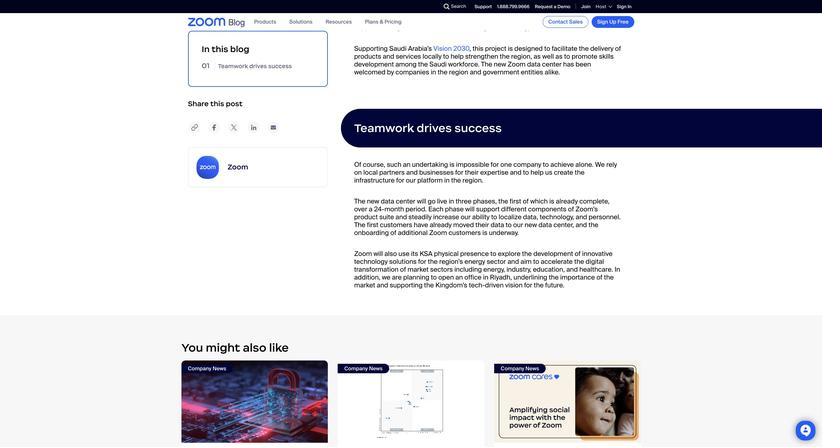 Task type: vqa. For each thing, say whether or not it's contained in the screenshot.
left Read
no



Task type: locate. For each thing, give the bounding box(es) containing it.
in down the locally
[[431, 68, 436, 76]]

mega-
[[477, 7, 497, 16]]

0 horizontal spatial success
[[268, 63, 292, 70]]

its
[[489, 23, 496, 32], [411, 250, 418, 258]]

1 vertical spatial region's
[[440, 258, 463, 266]]

for right vision
[[524, 281, 533, 290]]

0 vertical spatial transformation
[[374, 7, 419, 16]]

different
[[502, 205, 527, 214]]

1 horizontal spatial support
[[476, 205, 500, 214]]

1 horizontal spatial development
[[534, 250, 573, 258]]

1 horizontal spatial sign
[[617, 4, 627, 9]]

innovative
[[583, 250, 613, 258]]

zoom right zoom image
[[228, 163, 248, 172]]

center inside , this project is designed to facilitate the delivery of products and services locally to help strengthen the region, as well as to promote skills development among the saudi workforce. the new zoom data center has been welcomed by companies in the region and government entities alike.
[[542, 60, 562, 68]]

0 horizontal spatial its
[[411, 250, 418, 258]]

0 vertical spatial have
[[504, 15, 518, 24]]

search image
[[444, 4, 450, 10]]

of right components on the right top of page
[[568, 205, 574, 214]]

company
[[188, 366, 212, 373], [345, 366, 368, 373], [501, 366, 525, 373]]

0 horizontal spatial help
[[451, 52, 464, 61]]

company for unveiling viss: a revolutionary approach to vulnerability impact scoring image at bottom left
[[188, 366, 212, 373]]

to down the different
[[506, 221, 512, 229]]

zoom down increase
[[429, 229, 447, 237]]

for up planning on the bottom of the page
[[418, 258, 427, 266]]

their
[[465, 168, 479, 177], [476, 221, 489, 229]]

2 horizontal spatial company news link
[[494, 361, 641, 448]]

alike.
[[545, 68, 560, 76]]

news for unveiling viss: a revolutionary approach to vulnerability impact scoring image at bottom left
[[213, 366, 226, 373]]

1 horizontal spatial in
[[615, 266, 621, 274]]

1 vertical spatial saudi
[[430, 60, 447, 68]]

presence
[[460, 250, 489, 258]]

1 horizontal spatial will
[[417, 197, 427, 206]]

ecosystems,
[[392, 15, 430, 24]]

0 vertical spatial also
[[385, 250, 397, 258]]

is right project on the right
[[508, 44, 513, 53]]

company for for fourth time, zoom is a 2023 gartner® magic quadrant™ for ucaas, worldwide leader image
[[345, 366, 368, 373]]

technology
[[498, 23, 531, 32], [354, 258, 388, 266]]

designed
[[515, 44, 543, 53]]

1 horizontal spatial we
[[445, 15, 453, 24]]

0 vertical spatial development
[[354, 60, 394, 68]]

which up "data,"
[[531, 197, 548, 206]]

rapidly
[[536, 7, 556, 16]]

0 horizontal spatial already
[[430, 221, 452, 229]]

for up "developing"
[[570, 0, 578, 0]]

of course, such an undertaking is impossible for one company to achieve alone. we rely on local partners and businesses for their expertise and to help us create the infrastructure for our platform in the region.
[[354, 160, 617, 185]]

1 horizontal spatial an
[[456, 273, 463, 282]]

1 vertical spatial technology
[[354, 258, 388, 266]]

as left well at the top of the page
[[534, 52, 541, 61]]

0 horizontal spatial in
[[202, 44, 210, 55]]

data up suite
[[381, 197, 394, 206]]

this inside , this project is designed to facilitate the delivery of products and services locally to help strengthen the region, as well as to promote skills development among the saudi workforce. the new zoom data center has been welcomed by companies in the region and government entities alike.
[[473, 44, 484, 53]]

news for zoom cares: amplifying social impact with the power of zoom "image"
[[526, 366, 539, 373]]

saudi inside , this project is designed to facilitate the delivery of products and services locally to help strengthen the region, as well as to promote skills development among the saudi workforce. the new zoom data center has been welcomed by companies in the region and government entities alike.
[[430, 60, 447, 68]]

region's inside zoom will also use its ksa physical presence to explore the development of innovative technology solutions for the region's energy sector and aim to accelerate the digital transformation of market sectors including energy, industry, education, and healthcare. in addition, we are planning to open an office in riyadh, underlining the importance of the market and supporting the kingdom's tech-driven vision for the future.
[[440, 258, 463, 266]]

become
[[485, 0, 510, 8]]

their inside "of course, such an undertaking is impossible for one company to achieve alone. we rely on local partners and businesses for their expertise and to help us create the infrastructure for our platform in the region."
[[465, 168, 479, 177]]

which
[[591, 15, 609, 24], [531, 197, 548, 206]]

one inside commenting on zoom's new data center, dina alnaser, a spokesperson for zoom in the kingdom, said: "the kingdom is on track to become one of the world's leading forces in digital transformation through ambitious mega-projects and rapidly developing large- scale digital ecosystems, and we are delighted to have a new global node from which to support the region's march towards meeting its technology vision."
[[512, 0, 523, 8]]

to left facilitate at top
[[545, 44, 551, 53]]

the up product at left
[[354, 197, 366, 206]]

logo blog.svg image
[[229, 17, 244, 28]]

1 horizontal spatial zoom's
[[576, 205, 598, 214]]

products
[[354, 52, 381, 61]]

are inside commenting on zoom's new data center, dina alnaser, a spokesperson for zoom in the kingdom, said: "the kingdom is on track to become one of the world's leading forces in digital transformation through ambitious mega-projects and rapidly developing large- scale digital ecosystems, and we are delighted to have a new global node from which to support the region's march towards meeting its technology vision."
[[455, 15, 464, 24]]

ability
[[472, 213, 490, 221]]

we right addition, in the left of the page
[[382, 273, 391, 282]]

0 horizontal spatial news
[[213, 366, 226, 373]]

on left the local
[[354, 168, 362, 177]]

this left the post
[[210, 100, 224, 109]]

we
[[445, 15, 453, 24], [382, 273, 391, 282]]

our left platform
[[406, 176, 416, 185]]

steadily
[[409, 213, 432, 221]]

a left demo
[[554, 4, 557, 9]]

market
[[408, 266, 429, 274], [354, 281, 375, 290]]

also inside zoom will also use its ksa physical presence to explore the development of innovative technology solutions for the region's energy sector and aim to accelerate the digital transformation of market sectors including energy, industry, education, and healthcare. in addition, we are planning to open an office in riyadh, underlining the importance of the market and supporting the kingdom's tech-driven vision for the future.
[[385, 250, 397, 258]]

0 vertical spatial saudi
[[390, 44, 407, 53]]

of right importance
[[597, 273, 603, 282]]

1 vertical spatial transformation
[[354, 266, 399, 274]]

strengthen
[[466, 52, 499, 61]]

1 horizontal spatial are
[[455, 15, 464, 24]]

will down onboarding
[[374, 250, 383, 258]]

0 horizontal spatial our
[[406, 176, 416, 185]]

complete,
[[580, 197, 610, 206]]

of right skills
[[615, 44, 621, 53]]

also for use
[[385, 250, 397, 258]]

1 horizontal spatial on
[[396, 0, 403, 0]]

2 company news from the left
[[345, 366, 383, 373]]

is inside commenting on zoom's new data center, dina alnaser, a spokesperson for zoom in the kingdom, said: "the kingdom is on track to become one of the world's leading forces in digital transformation through ambitious mega-projects and rapidly developing large- scale digital ecosystems, and we are delighted to have a new global node from which to support the region's march towards meeting its technology vision."
[[445, 0, 450, 8]]

0 horizontal spatial as
[[534, 52, 541, 61]]

1 vertical spatial help
[[531, 168, 544, 177]]

solutions button
[[290, 19, 313, 25]]

1 news from the left
[[213, 366, 226, 373]]

technology down projects
[[498, 23, 531, 32]]

arabia's
[[408, 44, 432, 53]]

0 horizontal spatial teamwork drives success
[[218, 63, 292, 70]]

live
[[437, 197, 447, 206]]

0 horizontal spatial on
[[354, 168, 362, 177]]

new down project on the right
[[494, 60, 506, 68]]

services
[[396, 52, 421, 61]]

are down solutions
[[392, 273, 402, 282]]

development down 'supporting'
[[354, 60, 394, 68]]

a
[[520, 0, 524, 0], [554, 4, 557, 9], [520, 15, 523, 24], [369, 205, 373, 214]]

sign left up
[[598, 18, 609, 25]]

tech-
[[469, 281, 485, 290]]

news for for fourth time, zoom is a 2023 gartner® magic quadrant™ for ucaas, worldwide leader image
[[369, 366, 383, 373]]

0 vertical spatial zoom's
[[405, 0, 427, 0]]

1 horizontal spatial teamwork drives success
[[354, 121, 502, 135]]

1 horizontal spatial our
[[461, 213, 471, 221]]

saudi up among
[[390, 44, 407, 53]]

0 vertical spatial its
[[489, 23, 496, 32]]

0 horizontal spatial which
[[531, 197, 548, 206]]

host button
[[596, 4, 612, 10]]

data up search icon
[[442, 0, 456, 0]]

0 horizontal spatial region's
[[391, 23, 415, 32]]

to left open
[[431, 273, 437, 282]]

been
[[576, 60, 591, 68]]

in right "healthcare."
[[615, 266, 621, 274]]

an right open
[[456, 273, 463, 282]]

we inside commenting on zoom's new data center, dina alnaser, a spokesperson for zoom in the kingdom, said: "the kingdom is on track to become one of the world's leading forces in digital transformation through ambitious mega-projects and rapidly developing large- scale digital ecosystems, and we are delighted to have a new global node from which to support the region's march towards meeting its technology vision."
[[445, 15, 453, 24]]

of left innovative
[[575, 250, 581, 258]]

zoom up join link
[[580, 0, 598, 0]]

zoom will also use its ksa physical presence to explore the development of innovative technology solutions for the region's energy sector and aim to accelerate the digital transformation of market sectors including energy, industry, education, and healthcare. in addition, we are planning to open an office in riyadh, underlining the importance of the market and supporting the kingdom's tech-driven vision for the future.
[[354, 250, 621, 290]]

saudi
[[390, 44, 407, 53], [430, 60, 447, 68]]

zoom inside commenting on zoom's new data center, dina alnaser, a spokesperson for zoom in the kingdom, said: "the kingdom is on track to become one of the world's leading forces in digital transformation through ambitious mega-projects and rapidly developing large- scale digital ecosystems, and we are delighted to have a new global node from which to support the region's march towards meeting its technology vision."
[[580, 0, 598, 0]]

2 horizontal spatial will
[[466, 205, 475, 214]]

3 news from the left
[[526, 366, 539, 373]]

our left the ability
[[461, 213, 471, 221]]

1 company news from the left
[[188, 366, 226, 373]]

in right live
[[449, 197, 454, 206]]

2 vertical spatial in
[[615, 266, 621, 274]]

search
[[451, 3, 466, 9]]

supporting
[[390, 281, 423, 290]]

0 vertical spatial one
[[512, 0, 523, 8]]

1 horizontal spatial region's
[[440, 258, 463, 266]]

2 company from the left
[[345, 366, 368, 373]]

1 horizontal spatial first
[[510, 197, 521, 206]]

customers down month
[[380, 221, 412, 229]]

1 vertical spatial teamwork drives success
[[354, 121, 502, 135]]

on up ecosystems,
[[396, 0, 403, 0]]

one left company
[[501, 160, 512, 169]]

in inside , this project is designed to facilitate the delivery of products and services locally to help strengthen the region, as well as to promote skills development among the saudi workforce. the new zoom data center has been welcomed by companies in the region and government entities alike.
[[431, 68, 436, 76]]

its right use
[[411, 250, 418, 258]]

0 vertical spatial center
[[542, 60, 562, 68]]

to up "energy,"
[[491, 250, 497, 258]]

1 horizontal spatial saudi
[[430, 60, 447, 68]]

one right become
[[512, 0, 523, 8]]

to left achieve
[[543, 160, 549, 169]]

an inside "of course, such an undertaking is impossible for one company to achieve alone. we rely on local partners and businesses for their expertise and to help us create the infrastructure for our platform in the region."
[[403, 160, 411, 169]]

region's
[[391, 23, 415, 32], [440, 258, 463, 266]]

1 vertical spatial its
[[411, 250, 418, 258]]

support inside commenting on zoom's new data center, dina alnaser, a spokesperson for zoom in the kingdom, said: "the kingdom is on track to become one of the world's leading forces in digital transformation through ambitious mega-projects and rapidly developing large- scale digital ecosystems, and we are delighted to have a new global node from which to support the region's march towards meeting its technology vision."
[[354, 23, 378, 32]]

vision
[[506, 281, 523, 290]]

will left go
[[417, 197, 427, 206]]

leading
[[566, 0, 589, 8]]

1 vertical spatial market
[[354, 281, 375, 290]]

1 horizontal spatial center
[[542, 60, 562, 68]]

use
[[399, 250, 410, 258]]

3 company from the left
[[501, 366, 525, 373]]

contact sales
[[549, 18, 583, 25]]

technology up addition, in the left of the page
[[354, 258, 388, 266]]

1 horizontal spatial which
[[591, 15, 609, 24]]

development
[[354, 60, 394, 68], [534, 250, 573, 258]]

0 vertical spatial sign
[[617, 4, 627, 9]]

3 company news from the left
[[501, 366, 539, 373]]

1 vertical spatial also
[[243, 341, 267, 355]]

their left the expertise
[[465, 168, 479, 177]]

center, up search
[[457, 0, 478, 0]]

help inside , this project is designed to facilitate the delivery of products and services locally to help strengthen the region, as well as to promote skills development among the saudi workforce. the new zoom data center has been welcomed by companies in the region and government entities alike.
[[451, 52, 464, 61]]

facebook image
[[208, 121, 221, 135]]

1 horizontal spatial success
[[455, 121, 502, 135]]

zoom logo image
[[188, 18, 225, 26]]

1 horizontal spatial center,
[[554, 221, 574, 229]]

explore
[[498, 250, 521, 258]]

zoom's right technology,
[[576, 205, 598, 214]]

center left has
[[542, 60, 562, 68]]

support left the &
[[354, 23, 378, 32]]

data inside , this project is designed to facilitate the delivery of products and services locally to help strengthen the region, as well as to promote skills development among the saudi workforce. the new zoom data center has been welcomed by companies in the region and government entities alike.
[[527, 60, 541, 68]]

in right platform
[[445, 176, 450, 185]]

1 vertical spatial an
[[456, 273, 463, 282]]

will right 'phase' on the top right of page
[[466, 205, 475, 214]]

zoom cares: amplifying social impact with the power of zoom image
[[494, 361, 641, 444]]

0 horizontal spatial teamwork
[[218, 63, 248, 70]]

share
[[188, 100, 209, 109]]

to left "promote"
[[564, 52, 570, 61]]

healthcare.
[[580, 266, 613, 274]]

commenting on zoom's new data center, dina alnaser, a spokesperson for zoom in the kingdom, said: "the kingdom is on track to become one of the world's leading forces in digital transformation through ambitious mega-projects and rapidly developing large- scale digital ecosystems, and we are delighted to have a new global node from which to support the region's march towards meeting its technology vision."
[[354, 0, 616, 32]]

spokesperson
[[526, 0, 569, 0]]

zoom down onboarding
[[354, 250, 372, 258]]

zoom down designed
[[508, 60, 526, 68]]

center
[[542, 60, 562, 68], [396, 197, 416, 206]]

zoom's up through
[[405, 0, 427, 0]]

center,
[[457, 0, 478, 0], [554, 221, 574, 229]]

0 horizontal spatial first
[[367, 221, 379, 229]]

you
[[181, 341, 203, 355]]

0 horizontal spatial we
[[382, 273, 391, 282]]

company news for 3rd "company news" link from right
[[188, 366, 226, 373]]

development up education,
[[534, 250, 573, 258]]

0 vertical spatial are
[[455, 15, 464, 24]]

0 vertical spatial region's
[[391, 23, 415, 32]]

2 horizontal spatial news
[[526, 366, 539, 373]]

center, down components on the right top of page
[[554, 221, 574, 229]]

demo
[[558, 4, 571, 9]]

0 horizontal spatial also
[[243, 341, 267, 355]]

vision
[[434, 44, 452, 53]]

sign for sign in
[[617, 4, 627, 9]]

0 vertical spatial market
[[408, 266, 429, 274]]

, this project is designed to facilitate the delivery of products and services locally to help strengthen the region, as well as to promote skills development among the saudi workforce. the new zoom data center has been welcomed by companies in the region and government entities alike.
[[354, 44, 621, 76]]

physical
[[434, 250, 459, 258]]

customers down the ability
[[449, 229, 481, 237]]

help left ,
[[451, 52, 464, 61]]

sign for sign up free
[[598, 18, 609, 25]]

have
[[504, 15, 518, 24], [414, 221, 428, 229]]

in up free
[[628, 4, 632, 9]]

region,
[[511, 52, 532, 61]]

2 horizontal spatial company news
[[501, 366, 539, 373]]

already up technology,
[[556, 197, 578, 206]]

support link
[[475, 4, 492, 9]]

we inside zoom will also use its ksa physical presence to explore the development of innovative technology solutions for the region's energy sector and aim to accelerate the digital transformation of market sectors including energy, industry, education, and healthcare. in addition, we are planning to open an office in riyadh, underlining the importance of the market and supporting the kingdom's tech-driven vision for the future.
[[382, 273, 391, 282]]

in right the office
[[483, 273, 489, 282]]

0 vertical spatial center,
[[457, 0, 478, 0]]

support
[[354, 23, 378, 32], [476, 205, 500, 214]]

1 vertical spatial we
[[382, 273, 391, 282]]

facilitate
[[552, 44, 578, 53]]

already
[[556, 197, 578, 206], [430, 221, 452, 229]]

1 horizontal spatial company news link
[[338, 361, 485, 448]]

1 vertical spatial drives
[[417, 121, 452, 135]]

as right well at the top of the page
[[556, 52, 563, 61]]

1 vertical spatial which
[[531, 197, 548, 206]]

have down period.
[[414, 221, 428, 229]]

drives
[[249, 63, 267, 70], [417, 121, 452, 135]]

its inside commenting on zoom's new data center, dina alnaser, a spokesperson for zoom in the kingdom, said: "the kingdom is on track to become one of the world's leading forces in digital transformation through ambitious mega-projects and rapidly developing large- scale digital ecosystems, and we are delighted to have a new global node from which to support the region's march towards meeting its technology vision."
[[489, 23, 496, 32]]

0 horizontal spatial center,
[[457, 0, 478, 0]]

towards
[[437, 23, 461, 32]]

0 horizontal spatial will
[[374, 250, 383, 258]]

future.
[[546, 281, 565, 290]]

create
[[554, 168, 574, 177]]

0 vertical spatial first
[[510, 197, 521, 206]]

over
[[354, 205, 367, 214]]

0 vertical spatial already
[[556, 197, 578, 206]]

also left use
[[385, 250, 397, 258]]

email image
[[267, 121, 280, 135]]

1 vertical spatial one
[[501, 160, 512, 169]]

industry,
[[507, 266, 532, 274]]

on right search image
[[452, 0, 459, 8]]

plans & pricing
[[365, 19, 402, 25]]

resources button
[[326, 19, 352, 25]]

news
[[213, 366, 226, 373], [369, 366, 383, 373], [526, 366, 539, 373]]

saudi down vision
[[430, 60, 447, 68]]

None search field
[[420, 1, 445, 12]]

of
[[354, 160, 362, 169]]

support inside the new data center will go live in three phases, the first of which is already complete, over a 24-month period. each phase will support different components of zoom's product suite and steadily increase our ability to localize data, technology, and personnel. the first customers have already moved their data to our new data center, and the onboarding of additional zoom customers is underway.
[[476, 205, 500, 214]]

1 vertical spatial already
[[430, 221, 452, 229]]

are inside zoom will also use its ksa physical presence to explore the development of innovative technology solutions for the region's energy sector and aim to accelerate the digital transformation of market sectors including energy, industry, education, and healthcare. in addition, we are planning to open an office in riyadh, underlining the importance of the market and supporting the kingdom's tech-driven vision for the future.
[[392, 273, 402, 282]]

1 horizontal spatial company news
[[345, 366, 383, 373]]

1 horizontal spatial help
[[531, 168, 544, 177]]

2 news from the left
[[369, 366, 383, 373]]

24-
[[374, 205, 385, 214]]

kingdom
[[416, 0, 444, 8]]

help left us
[[531, 168, 544, 177]]

0 vertical spatial support
[[354, 23, 378, 32]]

first left suite
[[367, 221, 379, 229]]

1 company news link from the left
[[181, 361, 328, 448]]

moved
[[453, 221, 474, 229]]

dina
[[480, 0, 493, 0]]

have down 1.888.799.9666 link
[[504, 15, 518, 24]]

sign up free
[[617, 4, 627, 9]]

0 horizontal spatial company
[[188, 366, 212, 373]]

data left well at the top of the page
[[527, 60, 541, 68]]

2 vertical spatial the
[[354, 221, 366, 229]]

0 vertical spatial their
[[465, 168, 479, 177]]

2 horizontal spatial in
[[628, 4, 632, 9]]

0 vertical spatial the
[[481, 60, 493, 68]]

0 horizontal spatial are
[[392, 273, 402, 282]]

zoom inside , this project is designed to facilitate the delivery of products and services locally to help strengthen the region, as well as to promote skills development among the saudi workforce. the new zoom data center has been welcomed by companies in the region and government entities alike.
[[508, 60, 526, 68]]

suite
[[380, 213, 394, 221]]

well
[[543, 52, 554, 61]]

as
[[534, 52, 541, 61], [556, 52, 563, 61]]

products
[[254, 19, 276, 25]]

are down search
[[455, 15, 464, 24]]

first up localize
[[510, 197, 521, 206]]

search image
[[444, 4, 450, 10]]

0 vertical spatial we
[[445, 15, 453, 24]]

center, inside the new data center will go live in three phases, the first of which is already complete, over a 24-month period. each phase will support different components of zoom's product suite and steadily increase our ability to localize data, technology, and personnel. the first customers have already moved their data to our new data center, and the onboarding of additional zoom customers is underway.
[[554, 221, 574, 229]]

0 vertical spatial technology
[[498, 23, 531, 32]]

is left impossible
[[450, 160, 455, 169]]

1 company from the left
[[188, 366, 212, 373]]

this inside social sharing element
[[210, 100, 224, 109]]

support right three at the right top of page
[[476, 205, 500, 214]]

center up the 'steadily' in the top of the page
[[396, 197, 416, 206]]

their right 'moved'
[[476, 221, 489, 229]]

the down project on the right
[[481, 60, 493, 68]]

0 vertical spatial help
[[451, 52, 464, 61]]

new inside , this project is designed to facilitate the delivery of products and services locally to help strengthen the region, as well as to promote skills development among the saudi workforce. the new zoom data center has been welcomed by companies in the region and government entities alike.
[[494, 60, 506, 68]]

will
[[417, 197, 427, 206], [466, 205, 475, 214], [374, 250, 383, 258]]

ambitious
[[445, 7, 475, 16]]

for right impossible
[[491, 160, 499, 169]]

this right ,
[[473, 44, 484, 53]]

1 vertical spatial first
[[367, 221, 379, 229]]

0 vertical spatial drives
[[249, 63, 267, 70]]

projects
[[497, 7, 521, 16]]

1 horizontal spatial technology
[[498, 23, 531, 32]]

0 horizontal spatial development
[[354, 60, 394, 68]]

1 horizontal spatial its
[[489, 23, 496, 32]]

is left search
[[445, 0, 450, 8]]

on
[[396, 0, 403, 0], [452, 0, 459, 8], [354, 168, 362, 177]]

the inside , this project is designed to facilitate the delivery of products and services locally to help strengthen the region, as well as to promote skills development among the saudi workforce. the new zoom data center has been welcomed by companies in the region and government entities alike.
[[481, 60, 493, 68]]

to
[[478, 0, 484, 8], [496, 15, 502, 24], [611, 15, 616, 24], [545, 44, 551, 53], [443, 52, 449, 61], [564, 52, 570, 61], [543, 160, 549, 169], [523, 168, 529, 177], [491, 213, 497, 221], [506, 221, 512, 229], [491, 250, 497, 258], [534, 258, 540, 266], [431, 273, 437, 282]]

new left global
[[525, 15, 537, 24]]

1 vertical spatial are
[[392, 273, 402, 282]]

an
[[403, 160, 411, 169], [456, 273, 463, 282]]



Task type: describe. For each thing, give the bounding box(es) containing it.
request a demo link
[[535, 4, 571, 9]]

period.
[[406, 205, 427, 214]]

supporting
[[354, 44, 388, 53]]

0 vertical spatial teamwork drives success
[[218, 63, 292, 70]]

copy link image
[[188, 121, 201, 135]]

2 company news link from the left
[[338, 361, 485, 448]]

zoom's inside commenting on zoom's new data center, dina alnaser, a spokesperson for zoom in the kingdom, said: "the kingdom is on track to become one of the world's leading forces in digital transformation through ambitious mega-projects and rapidly developing large- scale digital ecosystems, and we are delighted to have a new global node from which to support the region's march towards meeting its technology vision."
[[405, 0, 427, 0]]

businesses
[[419, 168, 454, 177]]

1 horizontal spatial market
[[408, 266, 429, 274]]

kingdom,
[[354, 0, 383, 8]]

in inside the new data center will go live in three phases, the first of which is already complete, over a 24-month period. each phase will support different components of zoom's product suite and steadily increase our ability to localize data, technology, and personnel. the first customers have already moved their data to our new data center, and the onboarding of additional zoom customers is underway.
[[449, 197, 454, 206]]

our inside "of course, such an undertaking is impossible for one company to achieve alone. we rely on local partners and businesses for their expertise and to help us create the infrastructure for our platform in the region."
[[406, 176, 416, 185]]

its inside zoom will also use its ksa physical presence to explore the development of innovative technology solutions for the region's energy sector and aim to accelerate the digital transformation of market sectors including energy, industry, education, and healthcare. in addition, we are planning to open an office in riyadh, underlining the importance of the market and supporting the kingdom's tech-driven vision for the future.
[[411, 250, 418, 258]]

data right the ability
[[491, 221, 504, 229]]

this for in
[[212, 44, 228, 55]]

is inside , this project is designed to facilitate the delivery of products and services locally to help strengthen the region, as well as to promote skills development among the saudi workforce. the new zoom data center has been welcomed by companies in the region and government entities alike.
[[508, 44, 513, 53]]

infrastructure
[[354, 176, 395, 185]]

energy
[[465, 258, 485, 266]]

join
[[582, 4, 591, 9]]

of inside commenting on zoom's new data center, dina alnaser, a spokesperson for zoom in the kingdom, said: "the kingdom is on track to become one of the world's leading forces in digital transformation through ambitious mega-projects and rapidly developing large- scale digital ecosystems, and we are delighted to have a new global node from which to support the region's march towards meeting its technology vision."
[[525, 0, 531, 8]]

world's
[[544, 0, 565, 8]]

locally
[[423, 52, 442, 61]]

support
[[475, 4, 492, 9]]

data down components on the right top of page
[[539, 221, 552, 229]]

is inside "of course, such an undertaking is impossible for one company to achieve alone. we rely on local partners and businesses for their expertise and to help us create the infrastructure for our platform in the region."
[[450, 160, 455, 169]]

for inside commenting on zoom's new data center, dina alnaser, a spokesperson for zoom in the kingdom, said: "the kingdom is on track to become one of the world's leading forces in digital transformation through ambitious mega-projects and rapidly developing large- scale digital ecosystems, and we are delighted to have a new global node from which to support the region's march towards meeting its technology vision."
[[570, 0, 578, 0]]

plans
[[365, 19, 379, 25]]

energy,
[[484, 266, 505, 274]]

solutions
[[389, 258, 417, 266]]

one inside "of course, such an undertaking is impossible for one company to achieve alone. we rely on local partners and businesses for their expertise and to help us create the infrastructure for our platform in the region."
[[501, 160, 512, 169]]

0 horizontal spatial drives
[[249, 63, 267, 70]]

1 horizontal spatial already
[[556, 197, 578, 206]]

blog
[[230, 44, 249, 55]]

,
[[470, 44, 471, 53]]

this for ,
[[473, 44, 484, 53]]

company for zoom cares: amplifying social impact with the power of zoom "image"
[[501, 366, 525, 373]]

new up through
[[429, 0, 441, 0]]

promote
[[572, 52, 598, 61]]

center inside the new data center will go live in three phases, the first of which is already complete, over a 24-month period. each phase will support different components of zoom's product suite and steadily increase our ability to localize data, technology, and personnel. the first customers have already moved their data to our new data center, and the onboarding of additional zoom customers is underway.
[[396, 197, 416, 206]]

of down suite
[[391, 229, 397, 237]]

their inside the new data center will go live in three phases, the first of which is already complete, over a 24-month period. each phase will support different components of zoom's product suite and steadily increase our ability to localize data, technology, and personnel. the first customers have already moved their data to our new data center, and the onboarding of additional zoom customers is underway.
[[476, 221, 489, 229]]

data inside commenting on zoom's new data center, dina alnaser, a spokesperson for zoom in the kingdom, said: "the kingdom is on track to become one of the world's leading forces in digital transformation through ambitious mega-projects and rapidly developing large- scale digital ecosystems, and we are delighted to have a new global node from which to support the region's march towards meeting its technology vision."
[[442, 0, 456, 0]]

zoom's inside the new data center will go live in three phases, the first of which is already complete, over a 24-month period. each phase will support different components of zoom's product suite and steadily increase our ability to localize data, technology, and personnel. the first customers have already moved their data to our new data center, and the onboarding of additional zoom customers is underway.
[[576, 205, 598, 214]]

new up product at left
[[367, 197, 379, 206]]

additional
[[398, 229, 428, 237]]

also for like
[[243, 341, 267, 355]]

technology inside commenting on zoom's new data center, dina alnaser, a spokesperson for zoom in the kingdom, said: "the kingdom is on track to become one of the world's leading forces in digital transformation through ambitious mega-projects and rapidly developing large- scale digital ecosystems, and we are delighted to have a new global node from which to support the region's march towards meeting its technology vision."
[[498, 23, 531, 32]]

plans & pricing link
[[365, 19, 402, 25]]

a down 1.888.799.9666 link
[[520, 15, 523, 24]]

undertaking
[[412, 160, 448, 169]]

a inside the new data center will go live in three phases, the first of which is already complete, over a 24-month period. each phase will support different components of zoom's product suite and steadily increase our ability to localize data, technology, and personnel. the first customers have already moved their data to our new data center, and the onboarding of additional zoom customers is underway.
[[369, 205, 373, 214]]

march
[[416, 23, 435, 32]]

1 vertical spatial success
[[455, 121, 502, 135]]

company
[[514, 160, 542, 169]]

zoom inside the new data center will go live in three phases, the first of which is already complete, over a 24-month period. each phase will support different components of zoom's product suite and steadily increase our ability to localize data, technology, and personnel. the first customers have already moved their data to our new data center, and the onboarding of additional zoom customers is underway.
[[429, 229, 447, 237]]

1 vertical spatial in
[[202, 44, 210, 55]]

scale
[[354, 15, 370, 24]]

riyadh,
[[490, 273, 512, 282]]

for right the businesses
[[456, 168, 464, 177]]

3 company news link from the left
[[494, 361, 641, 448]]

achieve
[[551, 160, 574, 169]]

to left free
[[611, 15, 616, 24]]

localize
[[499, 213, 522, 221]]

contact sales link
[[543, 16, 589, 28]]

this for share
[[210, 100, 224, 109]]

development inside zoom will also use its ksa physical presence to explore the development of innovative technology solutions for the region's energy sector and aim to accelerate the digital transformation of market sectors including energy, industry, education, and healthcare. in addition, we are planning to open an office in riyadh, underlining the importance of the market and supporting the kingdom's tech-driven vision for the future.
[[534, 250, 573, 258]]

linkedin image
[[247, 121, 260, 135]]

company news for 2nd "company news" link
[[345, 366, 383, 373]]

center, inside commenting on zoom's new data center, dina alnaser, a spokesperson for zoom in the kingdom, said: "the kingdom is on track to become one of the world's leading forces in digital transformation through ambitious mega-projects and rapidly developing large- scale digital ecosystems, and we are delighted to have a new global node from which to support the region's march towards meeting its technology vision."
[[457, 0, 478, 0]]

supporting saudi arabia's vision 2030
[[354, 44, 470, 53]]

node
[[559, 15, 574, 24]]

0 vertical spatial teamwork
[[218, 63, 248, 70]]

such
[[387, 160, 402, 169]]

0 horizontal spatial saudi
[[390, 44, 407, 53]]

2 horizontal spatial on
[[452, 0, 459, 8]]

local
[[364, 168, 378, 177]]

1 horizontal spatial drives
[[417, 121, 452, 135]]

of down use
[[400, 266, 406, 274]]

request
[[535, 4, 553, 9]]

sign up free
[[598, 18, 629, 25]]

sectors
[[430, 266, 453, 274]]

product
[[354, 213, 378, 221]]

zoom inside zoom will also use its ksa physical presence to explore the development of innovative technology solutions for the region's energy sector and aim to accelerate the digital transformation of market sectors including energy, industry, education, and healthcare. in addition, we are planning to open an office in riyadh, underlining the importance of the market and supporting the kingdom's tech-driven vision for the future.
[[354, 250, 372, 258]]

components
[[528, 205, 567, 214]]

new right localize
[[525, 221, 537, 229]]

free
[[618, 18, 629, 25]]

delivery
[[591, 44, 614, 53]]

companies
[[396, 68, 429, 76]]

has
[[564, 60, 574, 68]]

resources
[[326, 19, 352, 25]]

2 horizontal spatial our
[[513, 221, 523, 229]]

large-
[[592, 7, 610, 16]]

personnel.
[[589, 213, 621, 221]]

2030
[[454, 44, 470, 53]]

on inside "of course, such an undertaking is impossible for one company to achieve alone. we rely on local partners and businesses for their expertise and to help us create the infrastructure for our platform in the region."
[[354, 168, 362, 177]]

an inside zoom will also use its ksa physical presence to explore the development of innovative technology solutions for the region's energy sector and aim to accelerate the digital transformation of market sectors including energy, industry, education, and healthcare. in addition, we are planning to open an office in riyadh, underlining the importance of the market and supporting the kingdom's tech-driven vision for the future.
[[456, 273, 463, 282]]

0 vertical spatial success
[[268, 63, 292, 70]]

to right the locally
[[443, 52, 449, 61]]

expertise
[[480, 168, 509, 177]]

up
[[610, 18, 617, 25]]

to right aim
[[534, 258, 540, 266]]

have inside commenting on zoom's new data center, dina alnaser, a spokesperson for zoom in the kingdom, said: "the kingdom is on track to become one of the world's leading forces in digital transformation through ambitious mega-projects and rapidly developing large- scale digital ecosystems, and we are delighted to have a new global node from which to support the region's march towards meeting its technology vision."
[[504, 15, 518, 24]]

is up technology,
[[550, 197, 555, 206]]

developing
[[558, 7, 591, 16]]

post
[[226, 100, 243, 109]]

1 horizontal spatial customers
[[449, 229, 481, 237]]

transformation inside commenting on zoom's new data center, dina alnaser, a spokesperson for zoom in the kingdom, said: "the kingdom is on track to become one of the world's leading forces in digital transformation through ambitious mega-projects and rapidly developing large- scale digital ecosystems, and we are delighted to have a new global node from which to support the region's march towards meeting its technology vision."
[[374, 7, 419, 16]]

digital inside zoom will also use its ksa physical presence to explore the development of innovative technology solutions for the region's energy sector and aim to accelerate the digital transformation of market sectors including energy, industry, education, and healthcare. in addition, we are planning to open an office in riyadh, underlining the importance of the market and supporting the kingdom's tech-driven vision for the future.
[[586, 258, 604, 266]]

education,
[[533, 266, 565, 274]]

government
[[483, 68, 520, 76]]

zoom image
[[195, 155, 221, 181]]

technology inside zoom will also use its ksa physical presence to explore the development of innovative technology solutions for the region's energy sector and aim to accelerate the digital transformation of market sectors including energy, industry, education, and healthcare. in addition, we are planning to open an office in riyadh, underlining the importance of the market and supporting the kingdom's tech-driven vision for the future.
[[354, 258, 388, 266]]

for fourth time, zoom is a 2023 gartner® magic quadrant™ for ucaas, worldwide leader image
[[338, 361, 485, 444]]

region's inside commenting on zoom's new data center, dina alnaser, a spokesperson for zoom in the kingdom, said: "the kingdom is on track to become one of the world's leading forces in digital transformation through ambitious mega-projects and rapidly developing large- scale digital ecosystems, and we are delighted to have a new global node from which to support the region's march towards meeting its technology vision."
[[391, 23, 415, 32]]

twitter image
[[227, 121, 241, 135]]

help inside "of course, such an undertaking is impossible for one company to achieve alone. we rely on local partners and businesses for their expertise and to help us create the infrastructure for our platform in the region."
[[531, 168, 544, 177]]

to left us
[[523, 168, 529, 177]]

have inside the new data center will go live in three phases, the first of which is already complete, over a 24-month period. each phase will support different components of zoom's product suite and steadily increase our ability to localize data, technology, and personnel. the first customers have already moved their data to our new data center, and the onboarding of additional zoom customers is underway.
[[414, 221, 428, 229]]

social sharing element
[[188, 87, 328, 141]]

by
[[387, 68, 394, 76]]

welcomed
[[354, 68, 386, 76]]

unveiling viss: a revolutionary approach to vulnerability impact scoring image
[[181, 361, 328, 444]]

to right the ability
[[491, 213, 497, 221]]

in left sign in link at the right top
[[611, 0, 616, 8]]

skills
[[599, 52, 614, 61]]

1.888.799.9666
[[497, 4, 530, 9]]

in inside zoom will also use its ksa physical presence to explore the development of innovative technology solutions for the region's energy sector and aim to accelerate the digital transformation of market sectors including energy, industry, education, and healthcare. in addition, we are planning to open an office in riyadh, underlining the importance of the market and supporting the kingdom's tech-driven vision for the future.
[[615, 266, 621, 274]]

for down the such
[[396, 176, 405, 185]]

of inside , this project is designed to facilitate the delivery of products and services locally to help strengthen the region, as well as to promote skills development among the saudi workforce. the new zoom data center has been welcomed by companies in the region and government entities alike.
[[615, 44, 621, 53]]

you might also like
[[181, 341, 289, 355]]

1 horizontal spatial teamwork
[[354, 121, 414, 135]]

of up "data,"
[[523, 197, 529, 206]]

aim
[[521, 258, 532, 266]]

impossible
[[456, 160, 489, 169]]

partners
[[379, 168, 405, 177]]

the new data center will go live in three phases, the first of which is already complete, over a 24-month period. each phase will support different components of zoom's product suite and steadily increase our ability to localize data, technology, and personnel. the first customers have already moved their data to our new data center, and the onboarding of additional zoom customers is underway.
[[354, 197, 621, 237]]

transformation inside zoom will also use its ksa physical presence to explore the development of innovative technology solutions for the region's energy sector and aim to accelerate the digital transformation of market sectors including energy, industry, education, and healthcare. in addition, we are planning to open an office in riyadh, underlining the importance of the market and supporting the kingdom's tech-driven vision for the future.
[[354, 266, 399, 274]]

us
[[546, 168, 553, 177]]

three
[[456, 197, 472, 206]]

rely
[[607, 160, 617, 169]]

request a demo
[[535, 4, 571, 9]]

is down the ability
[[483, 229, 488, 237]]

0 horizontal spatial customers
[[380, 221, 412, 229]]

underlining
[[514, 273, 548, 282]]

phase
[[445, 205, 464, 214]]

0 horizontal spatial market
[[354, 281, 375, 290]]

addition,
[[354, 273, 381, 282]]

might
[[206, 341, 240, 355]]

which inside commenting on zoom's new data center, dina alnaser, a spokesperson for zoom in the kingdom, said: "the kingdom is on track to become one of the world's leading forces in digital transformation through ambitious mega-projects and rapidly developing large- scale digital ecosystems, and we are delighted to have a new global node from which to support the region's march towards meeting its technology vision."
[[591, 15, 609, 24]]

1 as from the left
[[534, 52, 541, 61]]

to right track
[[478, 0, 484, 8]]

increase
[[433, 213, 459, 221]]

2 as from the left
[[556, 52, 563, 61]]

accelerate
[[541, 258, 573, 266]]

region
[[449, 68, 469, 76]]

host
[[596, 4, 607, 10]]

in inside "of course, such an undertaking is impossible for one company to achieve alone. we rely on local partners and businesses for their expertise and to help us create the infrastructure for our platform in the region."
[[445, 176, 450, 185]]

track
[[461, 0, 476, 8]]

global
[[539, 15, 557, 24]]

in up host
[[599, 0, 605, 0]]

to down become
[[496, 15, 502, 24]]

vision."
[[533, 23, 554, 32]]

in inside zoom will also use its ksa physical presence to explore the development of innovative technology solutions for the region's energy sector and aim to accelerate the digital transformation of market sectors including energy, industry, education, and healthcare. in addition, we are planning to open an office in riyadh, underlining the importance of the market and supporting the kingdom's tech-driven vision for the future.
[[483, 273, 489, 282]]

sector
[[487, 258, 506, 266]]

among
[[396, 60, 417, 68]]

sign in
[[617, 4, 632, 9]]

1 vertical spatial the
[[354, 197, 366, 206]]

which inside the new data center will go live in three phases, the first of which is already complete, over a 24-month period. each phase will support different components of zoom's product suite and steadily increase our ability to localize data, technology, and personnel. the first customers have already moved their data to our new data center, and the onboarding of additional zoom customers is underway.
[[531, 197, 548, 206]]

products button
[[254, 19, 276, 25]]

solutions
[[290, 19, 313, 25]]

company news for 3rd "company news" link from left
[[501, 366, 539, 373]]

meeting
[[462, 23, 487, 32]]

will inside zoom will also use its ksa physical presence to explore the development of innovative technology solutions for the region's energy sector and aim to accelerate the digital transformation of market sectors including energy, industry, education, and healthcare. in addition, we are planning to open an office in riyadh, underlining the importance of the market and supporting the kingdom's tech-driven vision for the future.
[[374, 250, 383, 258]]

course,
[[363, 160, 385, 169]]

a up 1.888.799.9666
[[520, 0, 524, 0]]

development inside , this project is designed to facilitate the delivery of products and services locally to help strengthen the region, as well as to promote skills development among the saudi workforce. the new zoom data center has been welcomed by companies in the region and government entities alike.
[[354, 60, 394, 68]]



